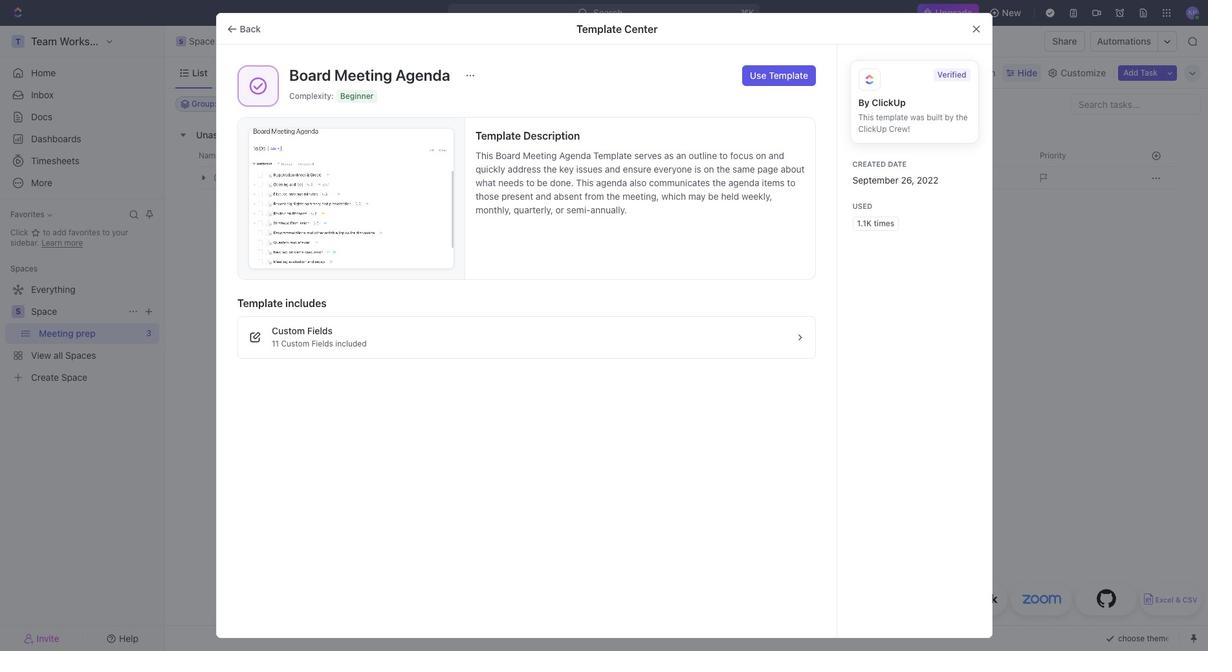 Task type: vqa. For each thing, say whether or not it's contained in the screenshot.
the right space, , element
yes



Task type: describe. For each thing, give the bounding box(es) containing it.
dashboards link
[[5, 129, 159, 150]]

search
[[966, 67, 996, 78]]

crew!
[[889, 124, 910, 134]]

favorites button
[[5, 207, 57, 223]]

template center
[[577, 23, 658, 35]]

1 horizontal spatial add task
[[295, 130, 330, 140]]

customize
[[1061, 67, 1106, 78]]

&
[[1176, 596, 1181, 605]]

which
[[661, 191, 686, 202]]

2 vertical spatial add task button
[[227, 194, 276, 209]]

your
[[112, 228, 128, 238]]

automations button
[[1091, 32, 1158, 51]]

0 horizontal spatial be
[[537, 177, 547, 188]]

0 vertical spatial agenda
[[395, 66, 450, 84]]

0 vertical spatial add task button
[[1119, 65, 1163, 81]]

by
[[945, 113, 954, 122]]

template inside button
[[769, 70, 808, 81]]

upgrade
[[936, 7, 973, 18]]

add for topmost add task button
[[1124, 68, 1139, 77]]

s for s space /
[[179, 38, 183, 45]]

excel
[[1156, 596, 1174, 605]]

meeting prep
[[242, 36, 299, 47]]

1 vertical spatial add task button
[[280, 127, 335, 143]]

done.
[[550, 177, 573, 188]]

includes
[[285, 298, 326, 309]]

space, , element inside sidebar navigation
[[12, 305, 25, 318]]

Search tasks... text field
[[1071, 94, 1201, 114]]

focus
[[730, 150, 753, 161]]

date
[[888, 160, 907, 168]]

page
[[757, 164, 778, 175]]

2022
[[917, 174, 939, 185]]

board link
[[229, 64, 257, 82]]

those
[[475, 191, 499, 202]]

used
[[853, 202, 873, 210]]

complexity:
[[289, 91, 333, 101]]

⌘k
[[741, 7, 755, 18]]

list
[[192, 67, 208, 78]]

1 agenda from the left
[[596, 177, 627, 188]]

2 button
[[308, 172, 327, 184]]

outline
[[689, 150, 717, 161]]

the up annually.
[[606, 191, 620, 202]]

description
[[523, 130, 580, 142]]

1 vertical spatial add
[[295, 130, 310, 140]]

spaces
[[10, 264, 38, 274]]

weekly,
[[741, 191, 772, 202]]

add task for the bottom add task button
[[232, 195, 271, 206]]

create slide deck
[[232, 172, 305, 183]]

use template
[[750, 70, 808, 81]]

monthly,
[[475, 205, 511, 216]]

create
[[232, 172, 259, 183]]

1 vertical spatial on
[[704, 164, 714, 175]]

beginner
[[340, 91, 373, 101]]

board for board meeting agenda
[[289, 66, 331, 84]]

task template image
[[248, 76, 268, 96]]

add task for topmost add task button
[[1124, 68, 1158, 77]]

ensure
[[623, 164, 651, 175]]

verified
[[938, 70, 967, 80]]

2
[[320, 173, 325, 183]]

this board meeting agenda template serves as an outline to focus on and quickly address the key issues and ensure everyone is on the same page about what needs to be done. this agenda also communicates the agenda items to those present and absent from the meeting, which may be held weekly, monthly, quarterly, or semi-annually.
[[475, 150, 805, 216]]

prep
[[279, 36, 299, 47]]

board inside this board meeting agenda template serves as an outline to focus on and quickly address the key issues and ensure everyone is on the same page about what needs to be done. this agenda also communicates the agenda items to those present and absent from the meeting, which may be held weekly, monthly, quarterly, or semi-annually.
[[495, 150, 520, 161]]

1 vertical spatial this
[[475, 150, 493, 161]]

needs
[[498, 177, 524, 188]]

meeting inside this board meeting agenda template serves as an outline to focus on and quickly address the key issues and ensure everyone is on the same page about what needs to be done. this agenda also communicates the agenda items to those present and absent from the meeting, which may be held weekly, monthly, quarterly, or semi-annually.
[[523, 150, 557, 161]]

quarterly,
[[513, 205, 553, 216]]

template inside this board meeting agenda template serves as an outline to focus on and quickly address the key issues and ensure everyone is on the same page about what needs to be done. this agenda also communicates the agenda items to those present and absent from the meeting, which may be held weekly, monthly, quarterly, or semi-annually.
[[593, 150, 632, 161]]

key
[[559, 164, 574, 175]]

add for the bottom add task button
[[232, 195, 249, 206]]

add
[[53, 228, 66, 238]]

1.1k times
[[857, 219, 895, 228]]

1 vertical spatial be
[[708, 191, 719, 202]]

also
[[629, 177, 646, 188]]

space inside sidebar navigation
[[31, 306, 57, 317]]

hide button
[[1002, 64, 1041, 82]]

learn more
[[42, 238, 83, 248]]

inbox
[[31, 89, 54, 100]]

customize button
[[1044, 64, 1110, 82]]

list link
[[190, 64, 208, 82]]

search...
[[593, 7, 630, 18]]

was
[[911, 113, 925, 122]]

issues
[[576, 164, 602, 175]]

created
[[853, 160, 886, 168]]

annually.
[[590, 205, 627, 216]]

included
[[335, 339, 366, 349]]

meeting inside meeting prep link
[[242, 36, 277, 47]]

the left same at the right of the page
[[716, 164, 730, 175]]

invite button
[[5, 630, 78, 648]]

timesheets
[[31, 155, 79, 166]]

dashboards
[[31, 133, 81, 144]]

space link
[[31, 302, 123, 322]]

same
[[732, 164, 755, 175]]

center
[[625, 23, 658, 35]]

present
[[501, 191, 533, 202]]

the left 'key'
[[543, 164, 557, 175]]

2 horizontal spatial task
[[1141, 68, 1158, 77]]

hide
[[1018, 67, 1038, 78]]

created date september 26, 2022
[[853, 160, 939, 185]]

1 vertical spatial custom
[[281, 339, 309, 349]]

home
[[31, 67, 56, 78]]

from
[[584, 191, 604, 202]]

26,
[[901, 174, 915, 185]]

board meeting agenda
[[289, 66, 453, 84]]

more
[[64, 238, 83, 248]]

0 vertical spatial space
[[189, 36, 215, 47]]

the inside by clickup this template was built by the clickup crew!
[[956, 113, 968, 122]]

1
[[256, 130, 260, 140]]

to left your at the left of page
[[102, 228, 110, 238]]



Task type: locate. For each thing, give the bounding box(es) containing it.
favorites
[[69, 228, 100, 238]]

meeting down back
[[242, 36, 277, 47]]

space down spaces on the top left of the page
[[31, 306, 57, 317]]

s for s
[[15, 307, 21, 316]]

absent
[[554, 191, 582, 202]]

0 vertical spatial add task
[[1124, 68, 1158, 77]]

1 vertical spatial s
[[15, 307, 21, 316]]

learn more link
[[42, 238, 83, 248]]

board up address
[[495, 150, 520, 161]]

add task up search tasks... text box
[[1124, 68, 1158, 77]]

use template button
[[742, 65, 816, 86]]

may
[[688, 191, 706, 202]]

s down spaces on the top left of the page
[[15, 307, 21, 316]]

meeting
[[242, 36, 277, 47], [334, 66, 392, 84], [523, 150, 557, 161]]

custom
[[272, 326, 305, 337], [281, 339, 309, 349]]

2 horizontal spatial add task button
[[1119, 65, 1163, 81]]

about
[[781, 164, 805, 175]]

invite user image
[[24, 633, 34, 645]]

to add favorites to your sidebar.
[[10, 228, 128, 248]]

template for template center
[[577, 23, 622, 35]]

template right use
[[769, 70, 808, 81]]

task down complexity:
[[312, 130, 330, 140]]

built
[[927, 113, 943, 122]]

clickup down template
[[859, 124, 887, 134]]

1 vertical spatial add task
[[295, 130, 330, 140]]

2 horizontal spatial board
[[495, 150, 520, 161]]

template includes
[[237, 298, 326, 309]]

0 horizontal spatial on
[[704, 164, 714, 175]]

everyone
[[654, 164, 692, 175]]

this down the issues
[[576, 177, 594, 188]]

to down about
[[787, 177, 795, 188]]

0 vertical spatial and
[[768, 150, 784, 161]]

task
[[1141, 68, 1158, 77], [312, 130, 330, 140], [251, 195, 271, 206]]

add task button
[[1119, 65, 1163, 81], [280, 127, 335, 143], [227, 194, 276, 209]]

0 vertical spatial fields
[[307, 326, 332, 337]]

on
[[756, 150, 766, 161], [704, 164, 714, 175]]

0 horizontal spatial add
[[232, 195, 249, 206]]

2 vertical spatial meeting
[[523, 150, 557, 161]]

this down by
[[859, 113, 874, 122]]

add task button down complexity:
[[280, 127, 335, 143]]

0 horizontal spatial agenda
[[395, 66, 450, 84]]

template up quickly
[[475, 130, 521, 142]]

s left /
[[179, 38, 183, 45]]

the right "by"
[[956, 113, 968, 122]]

template for template includes
[[237, 298, 283, 309]]

template up 11
[[237, 298, 283, 309]]

fields down the includes
[[307, 326, 332, 337]]

space, , element
[[176, 36, 186, 47], [12, 305, 25, 318]]

add down complexity:
[[295, 130, 310, 140]]

upgrade link
[[917, 4, 979, 22]]

unassigned
[[196, 129, 246, 140]]

2 vertical spatial add task
[[232, 195, 271, 206]]

0 vertical spatial on
[[756, 150, 766, 161]]

s space /
[[179, 36, 224, 47]]

11
[[272, 339, 279, 349]]

0 horizontal spatial this
[[475, 150, 493, 161]]

0 horizontal spatial board
[[232, 67, 257, 78]]

0 horizontal spatial add task button
[[227, 194, 276, 209]]

agenda down same at the right of the page
[[728, 177, 759, 188]]

1.1k
[[857, 219, 872, 228]]

2 vertical spatial and
[[536, 191, 551, 202]]

custom right 11
[[281, 339, 309, 349]]

and right the issues
[[605, 164, 620, 175]]

0 horizontal spatial agenda
[[596, 177, 627, 188]]

back button
[[222, 18, 269, 39]]

click
[[10, 228, 31, 238]]

semi-
[[566, 205, 590, 216]]

serves
[[634, 150, 662, 161]]

docs link
[[5, 107, 159, 127]]

automations
[[1097, 36, 1151, 47]]

1 horizontal spatial be
[[708, 191, 719, 202]]

1 vertical spatial meeting
[[334, 66, 392, 84]]

1 horizontal spatial on
[[756, 150, 766, 161]]

add task down create
[[232, 195, 271, 206]]

learn
[[42, 238, 62, 248]]

inbox link
[[5, 85, 159, 105]]

board
[[289, 66, 331, 84], [232, 67, 257, 78], [495, 150, 520, 161]]

meeting up address
[[523, 150, 557, 161]]

be right may on the top of the page
[[708, 191, 719, 202]]

space left /
[[189, 36, 215, 47]]

1 vertical spatial agenda
[[559, 150, 591, 161]]

2 agenda from the left
[[728, 177, 759, 188]]

excel & csv link
[[1140, 584, 1202, 616]]

sidebar navigation
[[0, 26, 165, 652]]

new button
[[984, 3, 1029, 23]]

excel & csv
[[1156, 596, 1198, 605]]

add
[[1124, 68, 1139, 77], [295, 130, 310, 140], [232, 195, 249, 206]]

0 vertical spatial meeting
[[242, 36, 277, 47]]

1 horizontal spatial agenda
[[559, 150, 591, 161]]

times
[[874, 219, 895, 228]]

fields left included
[[311, 339, 333, 349]]

2 horizontal spatial this
[[859, 113, 874, 122]]

1 horizontal spatial agenda
[[728, 177, 759, 188]]

clickup up template
[[872, 97, 906, 108]]

template description
[[475, 130, 580, 142]]

2 horizontal spatial and
[[768, 150, 784, 161]]

2 vertical spatial task
[[251, 195, 271, 206]]

1 vertical spatial clickup
[[859, 124, 887, 134]]

complexity: beginner
[[289, 91, 373, 101]]

2 horizontal spatial add
[[1124, 68, 1139, 77]]

space
[[189, 36, 215, 47], [31, 306, 57, 317]]

0 vertical spatial task
[[1141, 68, 1158, 77]]

sidebar.
[[10, 238, 39, 248]]

use
[[750, 70, 766, 81]]

slide
[[262, 172, 282, 183]]

board up complexity:
[[289, 66, 331, 84]]

meeting up "beginner"
[[334, 66, 392, 84]]

back
[[240, 23, 261, 34]]

1 vertical spatial space, , element
[[12, 305, 25, 318]]

is
[[694, 164, 701, 175]]

1 vertical spatial task
[[312, 130, 330, 140]]

1 horizontal spatial task
[[312, 130, 330, 140]]

clickup
[[872, 97, 906, 108], [859, 124, 887, 134]]

template
[[577, 23, 622, 35], [769, 70, 808, 81], [475, 130, 521, 142], [593, 150, 632, 161], [237, 298, 283, 309]]

docs
[[31, 111, 52, 122]]

1 vertical spatial space
[[31, 306, 57, 317]]

this inside by clickup this template was built by the clickup crew!
[[859, 113, 874, 122]]

0 horizontal spatial meeting
[[242, 36, 277, 47]]

timesheets link
[[5, 151, 159, 172]]

task down create slide deck
[[251, 195, 271, 206]]

and
[[768, 150, 784, 161], [605, 164, 620, 175], [536, 191, 551, 202]]

s
[[179, 38, 183, 45], [15, 307, 21, 316]]

to left focus
[[719, 150, 728, 161]]

2 horizontal spatial add task
[[1124, 68, 1158, 77]]

add task down complexity:
[[295, 130, 330, 140]]

add task button up search tasks... text box
[[1119, 65, 1163, 81]]

template
[[876, 113, 908, 122]]

held
[[721, 191, 739, 202]]

2 horizontal spatial meeting
[[523, 150, 557, 161]]

to up learn
[[43, 228, 50, 238]]

on right is
[[704, 164, 714, 175]]

1 horizontal spatial and
[[605, 164, 620, 175]]

0 vertical spatial clickup
[[872, 97, 906, 108]]

by clickup this template was built by the clickup crew!
[[859, 97, 968, 134]]

0 horizontal spatial and
[[536, 191, 551, 202]]

0 horizontal spatial space
[[31, 306, 57, 317]]

share
[[1053, 36, 1077, 47]]

0 horizontal spatial add task
[[232, 195, 271, 206]]

board down meeting prep link
[[232, 67, 257, 78]]

agenda inside this board meeting agenda template serves as an outline to focus on and quickly address the key issues and ensure everyone is on the same page about what needs to be done. this agenda also communicates the agenda items to those present and absent from the meeting, which may be held weekly, monthly, quarterly, or semi-annually.
[[559, 150, 591, 161]]

0 vertical spatial custom
[[272, 326, 305, 337]]

be left done.
[[537, 177, 547, 188]]

board inside board link
[[232, 67, 257, 78]]

0 horizontal spatial space, , element
[[12, 305, 25, 318]]

1 vertical spatial and
[[605, 164, 620, 175]]

template for template description
[[475, 130, 521, 142]]

0 horizontal spatial task
[[251, 195, 271, 206]]

communicates
[[649, 177, 710, 188]]

0 horizontal spatial s
[[15, 307, 21, 316]]

0 vertical spatial be
[[537, 177, 547, 188]]

1 vertical spatial fields
[[311, 339, 333, 349]]

by
[[859, 97, 870, 108]]

and up page
[[768, 150, 784, 161]]

1 horizontal spatial meeting
[[334, 66, 392, 84]]

add task button down create
[[227, 194, 276, 209]]

0 vertical spatial space, , element
[[176, 36, 186, 47]]

invite
[[37, 633, 59, 644]]

task template element
[[248, 76, 268, 96]]

template down search...
[[577, 23, 622, 35]]

1 horizontal spatial space
[[189, 36, 215, 47]]

meeting prep link
[[226, 34, 302, 49]]

s inside s space /
[[179, 38, 183, 45]]

1 horizontal spatial space, , element
[[176, 36, 186, 47]]

csv
[[1183, 596, 1198, 605]]

space, , element down spaces on the top left of the page
[[12, 305, 25, 318]]

to down address
[[526, 177, 534, 188]]

or
[[555, 205, 564, 216]]

the up held at the top of the page
[[712, 177, 726, 188]]

task up search tasks... text box
[[1141, 68, 1158, 77]]

2 vertical spatial add
[[232, 195, 249, 206]]

agenda up from
[[596, 177, 627, 188]]

what
[[475, 177, 496, 188]]

board for board
[[232, 67, 257, 78]]

add down create
[[232, 195, 249, 206]]

custom up 11
[[272, 326, 305, 337]]

2 vertical spatial this
[[576, 177, 594, 188]]

1 horizontal spatial board
[[289, 66, 331, 84]]

1 horizontal spatial add task button
[[280, 127, 335, 143]]

0 vertical spatial this
[[859, 113, 874, 122]]

space, , element left /
[[176, 36, 186, 47]]

new
[[1002, 7, 1021, 18]]

1 horizontal spatial add
[[295, 130, 310, 140]]

this up quickly
[[475, 150, 493, 161]]

template up the issues
[[593, 150, 632, 161]]

deck
[[284, 172, 305, 183]]

0 vertical spatial s
[[179, 38, 183, 45]]

on up page
[[756, 150, 766, 161]]

be
[[537, 177, 547, 188], [708, 191, 719, 202]]

add down automations button
[[1124, 68, 1139, 77]]

s inside navigation
[[15, 307, 21, 316]]

home link
[[5, 63, 159, 83]]

and up quarterly,
[[536, 191, 551, 202]]

an
[[676, 150, 686, 161]]

0 vertical spatial add
[[1124, 68, 1139, 77]]

1 horizontal spatial this
[[576, 177, 594, 188]]

1 horizontal spatial s
[[179, 38, 183, 45]]



